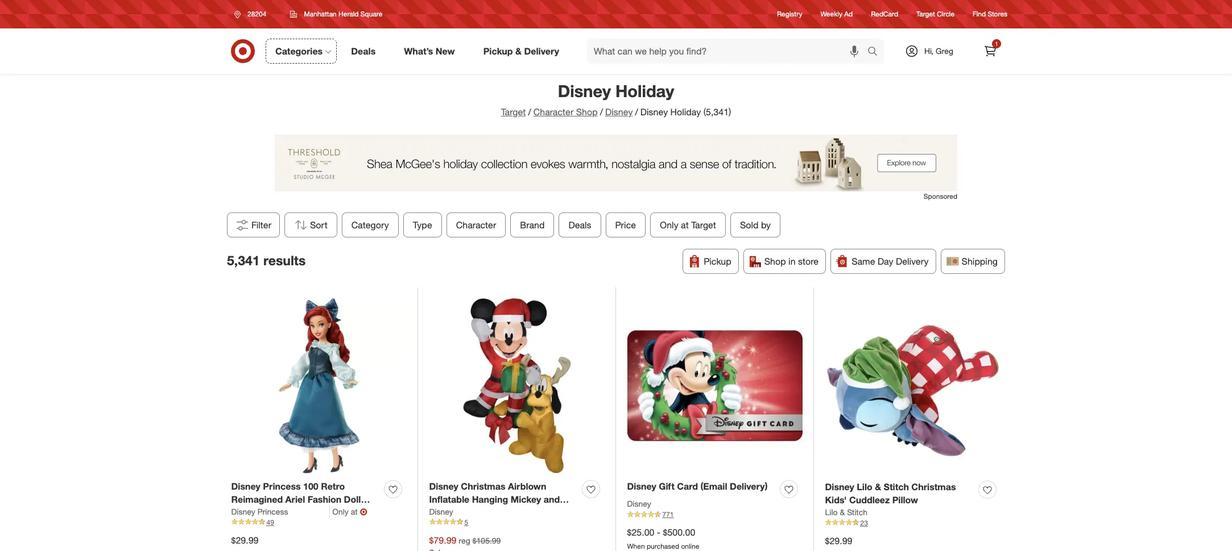 Task type: vqa. For each thing, say whether or not it's contained in the screenshot.
'11/17'
no



Task type: describe. For each thing, give the bounding box(es) containing it.
type
[[413, 220, 432, 231]]

character button
[[446, 213, 506, 238]]

pickup & delivery
[[483, 45, 559, 57]]

28204
[[247, 10, 266, 18]]

& for delivery
[[515, 45, 522, 57]]

shop in store
[[764, 256, 819, 267]]

pillow
[[892, 495, 918, 506]]

search
[[862, 46, 890, 58]]

deals for deals link
[[351, 45, 376, 57]]

$29.99 for disney princess 100 retro reimagined ariel fashion doll (target exclusive)
[[231, 535, 258, 547]]

gift
[[659, 481, 674, 493]]

square
[[360, 10, 382, 18]]

$500.00
[[663, 527, 695, 539]]

disney princess 100 retro reimagined ariel fashion doll (target exclusive) link
[[231, 481, 380, 519]]

filter button
[[227, 213, 280, 238]]

5,341 results
[[227, 252, 306, 268]]

disney princess link
[[231, 507, 330, 518]]

only for only at ¬
[[332, 507, 349, 517]]

deals button
[[559, 213, 601, 238]]

registry link
[[777, 9, 802, 19]]

pickup button
[[683, 249, 739, 274]]

cuddleez
[[849, 495, 890, 506]]

only at ¬
[[332, 507, 367, 518]]

mickey
[[511, 494, 541, 506]]

categories
[[275, 45, 323, 57]]

hanging
[[472, 494, 508, 506]]

ad
[[844, 10, 853, 18]]

weekly ad link
[[821, 9, 853, 19]]

what's
[[404, 45, 433, 57]]

multicolored
[[523, 507, 578, 519]]

new
[[436, 45, 455, 57]]

2 / from the left
[[600, 106, 603, 118]]

0 vertical spatial holiday
[[616, 81, 674, 101]]

tall,
[[504, 507, 521, 519]]

doll
[[344, 494, 361, 506]]

disney for disney link corresponding to disney christmas airblown inflatable hanging mickey and pluto disney, 5 ft tall, multicolored
[[429, 507, 453, 517]]

shipping button
[[941, 249, 1005, 274]]

disney princess
[[231, 507, 288, 517]]

search button
[[862, 39, 890, 66]]

$25.00
[[627, 527, 654, 539]]

shop in store button
[[743, 249, 826, 274]]

pickup for pickup
[[704, 256, 731, 267]]

find stores link
[[973, 9, 1007, 19]]

disney for disney link corresponding to disney gift card (email delivery)
[[627, 499, 651, 509]]

circle
[[937, 10, 955, 18]]

princess for disney princess
[[258, 507, 288, 517]]

online
[[681, 543, 699, 551]]

5,341
[[227, 252, 260, 268]]

target for holiday
[[501, 106, 526, 118]]

stitch inside the disney lilo & stitch christmas kids' cuddleez pillow
[[884, 482, 909, 493]]

-
[[657, 527, 660, 539]]

category button
[[342, 213, 399, 238]]

28204 button
[[227, 4, 278, 24]]

delivery for same day delivery
[[896, 256, 929, 267]]

manhattan
[[304, 10, 337, 18]]

delivery)
[[730, 481, 768, 493]]

same day delivery button
[[831, 249, 936, 274]]

disney gift card (email delivery) image
[[627, 299, 802, 474]]

2 horizontal spatial target
[[916, 10, 935, 18]]

sponsored
[[924, 192, 957, 201]]

100
[[303, 481, 318, 493]]

card
[[677, 481, 698, 493]]

exclusive)
[[264, 507, 307, 519]]

hi,
[[924, 46, 934, 56]]

same
[[852, 256, 875, 267]]

23
[[860, 519, 868, 528]]

store
[[798, 256, 819, 267]]

at for target
[[681, 220, 689, 231]]

weekly
[[821, 10, 842, 18]]

inflatable
[[429, 494, 469, 506]]

category
[[351, 220, 389, 231]]

disney gift card (email delivery) link
[[627, 481, 768, 494]]

disney for disney christmas airblown inflatable hanging mickey and pluto disney, 5 ft tall, multicolored
[[429, 481, 458, 493]]

and
[[544, 494, 560, 506]]

find stores
[[973, 10, 1007, 18]]

hi, greg
[[924, 46, 953, 56]]

sold by
[[740, 220, 771, 231]]

$25.00 - $500.00 when purchased online
[[627, 527, 699, 551]]

reimagined
[[231, 494, 283, 506]]

christmas inside the disney lilo & stitch christmas kids' cuddleez pillow
[[911, 482, 956, 493]]

by
[[761, 220, 771, 231]]

$79.99
[[429, 535, 456, 547]]

filter
[[251, 220, 271, 231]]

sold by button
[[730, 213, 781, 238]]

lilo inside the disney lilo & stitch christmas kids' cuddleez pillow
[[857, 482, 872, 493]]

advertisement region
[[275, 135, 957, 192]]

disney lilo & stitch christmas kids' cuddleez pillow
[[825, 482, 956, 506]]

christmas inside disney christmas airblown inflatable hanging mickey and pluto disney, 5 ft tall, multicolored
[[461, 481, 505, 493]]

(5,341)
[[703, 106, 731, 118]]

what's new link
[[394, 39, 469, 64]]

$105.99
[[473, 536, 501, 546]]

redcard link
[[871, 9, 898, 19]]

ariel
[[285, 494, 305, 506]]

5 link
[[429, 518, 604, 528]]



Task type: locate. For each thing, give the bounding box(es) containing it.
character
[[533, 106, 574, 118], [456, 220, 496, 231]]

1 horizontal spatial /
[[600, 106, 603, 118]]

manhattan herald square
[[304, 10, 382, 18]]

at for ¬
[[351, 507, 358, 517]]

deals inside button
[[569, 220, 591, 231]]

only down doll
[[332, 507, 349, 517]]

disney princess 100 retro reimagined ariel fashion doll (target exclusive)
[[231, 481, 361, 519]]

stitch up pillow
[[884, 482, 909, 493]]

stitch
[[884, 482, 909, 493], [847, 508, 867, 517]]

1 horizontal spatial &
[[840, 508, 845, 517]]

5
[[488, 507, 493, 519], [464, 519, 468, 527]]

shop inside button
[[764, 256, 786, 267]]

disney holiday target / character shop / disney / disney holiday (5,341)
[[501, 81, 731, 118]]

disney gift card (email delivery)
[[627, 481, 768, 493]]

0 horizontal spatial target
[[501, 106, 526, 118]]

(target
[[231, 507, 261, 519]]

5 left ft
[[488, 507, 493, 519]]

day
[[878, 256, 893, 267]]

(email
[[701, 481, 727, 493]]

0 horizontal spatial character
[[456, 220, 496, 231]]

$79.99 reg $105.99
[[429, 535, 501, 547]]

in
[[788, 256, 796, 267]]

0 vertical spatial delivery
[[524, 45, 559, 57]]

target for at
[[691, 220, 716, 231]]

1 vertical spatial lilo
[[825, 508, 838, 517]]

same day delivery
[[852, 256, 929, 267]]

2 vertical spatial &
[[840, 508, 845, 517]]

771 link
[[627, 510, 802, 520]]

1 horizontal spatial $29.99
[[825, 536, 852, 547]]

& for stitch
[[840, 508, 845, 517]]

shipping
[[962, 256, 998, 267]]

disney,
[[454, 507, 485, 519]]

pluto
[[429, 507, 452, 519]]

1 vertical spatial pickup
[[704, 256, 731, 267]]

0 horizontal spatial 5
[[464, 519, 468, 527]]

disney link up $25.00
[[627, 499, 651, 510]]

brand
[[520, 220, 545, 231]]

/
[[528, 106, 531, 118], [600, 106, 603, 118], [635, 106, 638, 118]]

1 horizontal spatial pickup
[[704, 256, 731, 267]]

sort
[[310, 220, 328, 231]]

deals down square
[[351, 45, 376, 57]]

pickup
[[483, 45, 513, 57], [704, 256, 731, 267]]

shop inside disney holiday target / character shop / disney / disney holiday (5,341)
[[576, 106, 598, 118]]

disney for disney lilo & stitch christmas kids' cuddleez pillow
[[825, 482, 854, 493]]

character shop link
[[533, 106, 598, 118]]

stitch up 23
[[847, 508, 867, 517]]

0 horizontal spatial stitch
[[847, 508, 867, 517]]

49 link
[[231, 518, 406, 528]]

character right type button
[[456, 220, 496, 231]]

disney princess 100 retro reimagined ariel fashion doll (target exclusive) image
[[231, 299, 406, 474], [231, 299, 406, 474]]

1 vertical spatial stitch
[[847, 508, 867, 517]]

disney link
[[605, 106, 633, 118], [627, 499, 651, 510], [429, 507, 453, 518]]

lilo & stitch
[[825, 508, 867, 517]]

disney lilo & stitch christmas kids' cuddleez pillow link
[[825, 481, 974, 507]]

lilo up cuddleez
[[857, 482, 872, 493]]

0 vertical spatial character
[[533, 106, 574, 118]]

disney
[[558, 81, 611, 101], [605, 106, 633, 118], [640, 106, 668, 118], [231, 481, 260, 493], [429, 481, 458, 493], [627, 481, 656, 493], [825, 482, 854, 493], [627, 499, 651, 509], [231, 507, 255, 517], [429, 507, 453, 517]]

disney link up advertisement region
[[605, 106, 633, 118]]

delivery
[[524, 45, 559, 57], [896, 256, 929, 267]]

target up pickup button
[[691, 220, 716, 231]]

/ right target link
[[528, 106, 531, 118]]

princess inside disney princess link
[[258, 507, 288, 517]]

1 horizontal spatial target
[[691, 220, 716, 231]]

target link
[[501, 106, 526, 118]]

princess inside disney princess 100 retro reimagined ariel fashion doll (target exclusive)
[[263, 481, 301, 493]]

categories link
[[266, 39, 337, 64]]

princess
[[263, 481, 301, 493], [258, 507, 288, 517]]

1 horizontal spatial deals
[[569, 220, 591, 231]]

princess for disney princess 100 retro reimagined ariel fashion doll (target exclusive)
[[263, 481, 301, 493]]

0 vertical spatial target
[[916, 10, 935, 18]]

1 horizontal spatial character
[[533, 106, 574, 118]]

5 up $79.99 reg $105.99
[[464, 519, 468, 527]]

0 horizontal spatial lilo
[[825, 508, 838, 517]]

0 vertical spatial &
[[515, 45, 522, 57]]

airblown
[[508, 481, 546, 493]]

1 / from the left
[[528, 106, 531, 118]]

1 horizontal spatial stitch
[[884, 482, 909, 493]]

retro
[[321, 481, 345, 493]]

disney for disney princess 100 retro reimagined ariel fashion doll (target exclusive)
[[231, 481, 260, 493]]

disney christmas airblown inflatable hanging mickey and pluto disney, 5 ft tall, multicolored image
[[429, 299, 604, 474], [429, 299, 604, 474]]

0 horizontal spatial pickup
[[483, 45, 513, 57]]

stitch inside lilo & stitch link
[[847, 508, 867, 517]]

type button
[[403, 213, 442, 238]]

target left circle
[[916, 10, 935, 18]]

target
[[916, 10, 935, 18], [501, 106, 526, 118], [691, 220, 716, 231]]

0 horizontal spatial &
[[515, 45, 522, 57]]

$29.99 for disney lilo & stitch christmas kids' cuddleez pillow
[[825, 536, 852, 547]]

greg
[[936, 46, 953, 56]]

23 link
[[825, 519, 1001, 529]]

at up pickup button
[[681, 220, 689, 231]]

holiday
[[616, 81, 674, 101], [670, 106, 701, 118]]

what's new
[[404, 45, 455, 57]]

only right price
[[660, 220, 678, 231]]

delivery inside button
[[896, 256, 929, 267]]

princess up ariel
[[263, 481, 301, 493]]

0 vertical spatial lilo
[[857, 482, 872, 493]]

1 vertical spatial deals
[[569, 220, 591, 231]]

disney inside the disney lilo & stitch christmas kids' cuddleez pillow
[[825, 482, 854, 493]]

1 vertical spatial at
[[351, 507, 358, 517]]

2 horizontal spatial &
[[875, 482, 881, 493]]

0 horizontal spatial christmas
[[461, 481, 505, 493]]

1 horizontal spatial 5
[[488, 507, 493, 519]]

target inside button
[[691, 220, 716, 231]]

0 horizontal spatial shop
[[576, 106, 598, 118]]

1 horizontal spatial only
[[660, 220, 678, 231]]

0 horizontal spatial only
[[332, 507, 349, 517]]

only
[[660, 220, 678, 231], [332, 507, 349, 517]]

1 vertical spatial &
[[875, 482, 881, 493]]

deals
[[351, 45, 376, 57], [569, 220, 591, 231]]

disney link down the inflatable
[[429, 507, 453, 518]]

pickup inside button
[[704, 256, 731, 267]]

disney inside disney christmas airblown inflatable hanging mickey and pluto disney, 5 ft tall, multicolored
[[429, 481, 458, 493]]

& inside lilo & stitch link
[[840, 508, 845, 517]]

0 vertical spatial shop
[[576, 106, 598, 118]]

/ right "character shop" link
[[600, 106, 603, 118]]

at left ¬
[[351, 507, 358, 517]]

at inside 'only at ¬'
[[351, 507, 358, 517]]

pickup & delivery link
[[474, 39, 573, 64]]

lilo & stitch link
[[825, 507, 867, 519]]

/ up advertisement region
[[635, 106, 638, 118]]

0 horizontal spatial /
[[528, 106, 531, 118]]

only inside 'only at ¬'
[[332, 507, 349, 517]]

2 horizontal spatial /
[[635, 106, 638, 118]]

0 vertical spatial at
[[681, 220, 689, 231]]

disney link for disney gift card (email delivery)
[[627, 499, 651, 510]]

redcard
[[871, 10, 898, 18]]

1 horizontal spatial lilo
[[857, 482, 872, 493]]

delivery for pickup & delivery
[[524, 45, 559, 57]]

1 horizontal spatial at
[[681, 220, 689, 231]]

$29.99 down lilo & stitch link
[[825, 536, 852, 547]]

only at target
[[660, 220, 716, 231]]

1 vertical spatial only
[[332, 507, 349, 517]]

0 horizontal spatial deals
[[351, 45, 376, 57]]

0 vertical spatial deals
[[351, 45, 376, 57]]

2 vertical spatial target
[[691, 220, 716, 231]]

disney christmas airblown inflatable hanging mickey and pluto disney, 5 ft tall, multicolored link
[[429, 481, 578, 519]]

$29.99 down (target
[[231, 535, 258, 547]]

3 / from the left
[[635, 106, 638, 118]]

princess up 49 on the left bottom of the page
[[258, 507, 288, 517]]

kids'
[[825, 495, 847, 506]]

christmas up hanging
[[461, 481, 505, 493]]

1 vertical spatial target
[[501, 106, 526, 118]]

1 vertical spatial princess
[[258, 507, 288, 517]]

1 vertical spatial holiday
[[670, 106, 701, 118]]

christmas
[[461, 481, 505, 493], [911, 482, 956, 493]]

purchased
[[647, 543, 679, 551]]

sold
[[740, 220, 759, 231]]

771
[[662, 511, 674, 519]]

1 vertical spatial character
[[456, 220, 496, 231]]

0 horizontal spatial $29.99
[[231, 535, 258, 547]]

0 horizontal spatial at
[[351, 507, 358, 517]]

0 vertical spatial only
[[660, 220, 678, 231]]

¬
[[360, 507, 367, 518]]

1 horizontal spatial shop
[[764, 256, 786, 267]]

1 horizontal spatial delivery
[[896, 256, 929, 267]]

only for only at target
[[660, 220, 678, 231]]

pickup down only at target
[[704, 256, 731, 267]]

brand button
[[511, 213, 554, 238]]

target inside disney holiday target / character shop / disney / disney holiday (5,341)
[[501, 106, 526, 118]]

disney for disney gift card (email delivery)
[[627, 481, 656, 493]]

disney inside disney princess 100 retro reimagined ariel fashion doll (target exclusive)
[[231, 481, 260, 493]]

target left "character shop" link
[[501, 106, 526, 118]]

character inside disney holiday target / character shop / disney / disney holiday (5,341)
[[533, 106, 574, 118]]

christmas up pillow
[[911, 482, 956, 493]]

price button
[[606, 213, 646, 238]]

lilo down kids'
[[825, 508, 838, 517]]

character inside button
[[456, 220, 496, 231]]

0 vertical spatial princess
[[263, 481, 301, 493]]

only inside button
[[660, 220, 678, 231]]

deals for the deals button
[[569, 220, 591, 231]]

deals left price
[[569, 220, 591, 231]]

0 vertical spatial pickup
[[483, 45, 513, 57]]

disney christmas airblown inflatable hanging mickey and pluto disney, 5 ft tall, multicolored
[[429, 481, 578, 519]]

price
[[615, 220, 636, 231]]

only at target button
[[650, 213, 726, 238]]

0 horizontal spatial delivery
[[524, 45, 559, 57]]

What can we help you find? suggestions appear below search field
[[587, 39, 870, 64]]

1 vertical spatial delivery
[[896, 256, 929, 267]]

pickup for pickup & delivery
[[483, 45, 513, 57]]

1 horizontal spatial christmas
[[911, 482, 956, 493]]

disney lilo & stitch christmas kids' cuddleez pillow image
[[825, 299, 1001, 475], [825, 299, 1001, 475]]

pickup right new
[[483, 45, 513, 57]]

5 inside disney christmas airblown inflatable hanging mickey and pluto disney, 5 ft tall, multicolored
[[488, 507, 493, 519]]

fashion
[[308, 494, 341, 506]]

disney for disney princess
[[231, 507, 255, 517]]

0 vertical spatial stitch
[[884, 482, 909, 493]]

& inside the disney lilo & stitch christmas kids' cuddleez pillow
[[875, 482, 881, 493]]

when
[[627, 543, 645, 551]]

disney link for disney christmas airblown inflatable hanging mickey and pluto disney, 5 ft tall, multicolored
[[429, 507, 453, 518]]

at inside button
[[681, 220, 689, 231]]

& inside pickup & delivery link
[[515, 45, 522, 57]]

reg
[[459, 536, 470, 546]]

sort button
[[284, 213, 337, 238]]

target circle
[[916, 10, 955, 18]]

lilo
[[857, 482, 872, 493], [825, 508, 838, 517]]

1 vertical spatial shop
[[764, 256, 786, 267]]

character right target link
[[533, 106, 574, 118]]



